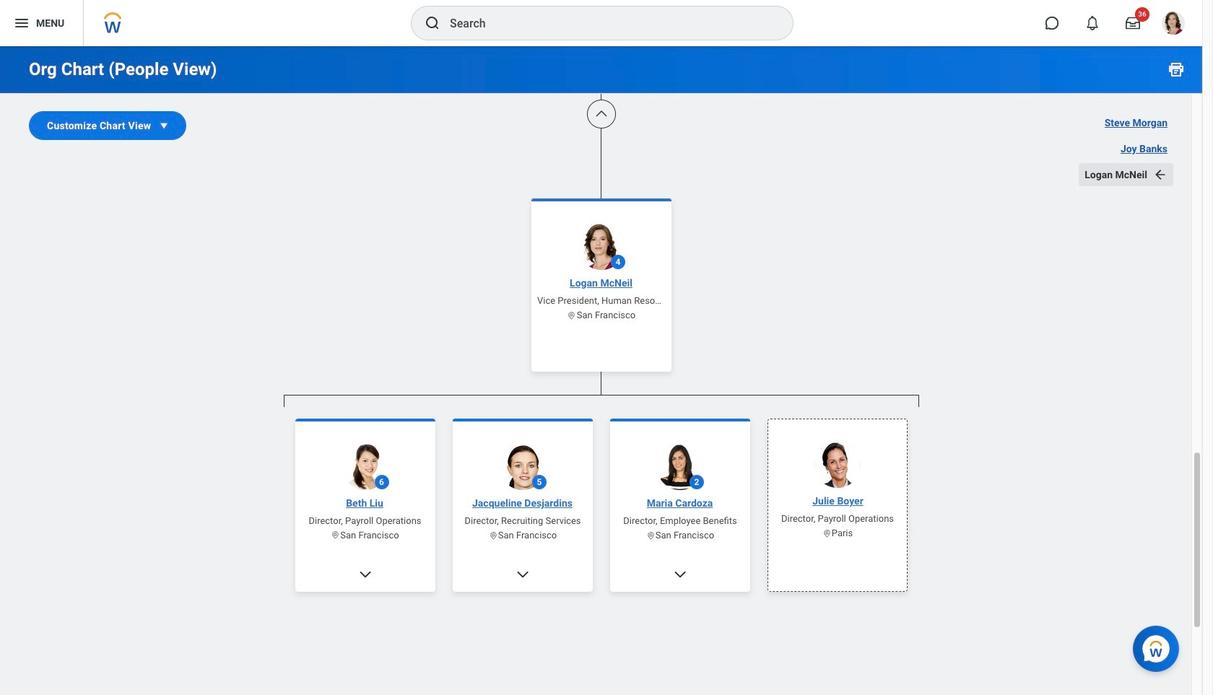Task type: describe. For each thing, give the bounding box(es) containing it.
1 horizontal spatial location image
[[567, 311, 577, 320]]

0 horizontal spatial location image
[[331, 531, 341, 541]]

location image for third chevron down icon
[[646, 531, 656, 541]]

caret down image
[[157, 119, 171, 133]]

inbox large image
[[1127, 16, 1141, 30]]

2 horizontal spatial location image
[[823, 529, 832, 538]]

notifications large image
[[1086, 16, 1101, 30]]

Search Workday  search field
[[450, 7, 764, 39]]

1 chevron down image from the left
[[358, 568, 373, 582]]



Task type: locate. For each thing, give the bounding box(es) containing it.
profile logan mcneil image
[[1163, 12, 1186, 38]]

main content
[[0, 0, 1203, 696]]

location image for 2nd chevron down icon from right
[[489, 531, 498, 541]]

0 horizontal spatial chevron down image
[[358, 568, 373, 582]]

3 chevron down image from the left
[[673, 568, 688, 582]]

1 location image from the left
[[489, 531, 498, 541]]

chevron up image
[[594, 107, 609, 121]]

print org chart image
[[1168, 61, 1186, 78]]

location image
[[567, 311, 577, 320], [823, 529, 832, 538], [331, 531, 341, 541]]

0 horizontal spatial location image
[[489, 531, 498, 541]]

2 horizontal spatial chevron down image
[[673, 568, 688, 582]]

1 horizontal spatial location image
[[646, 531, 656, 541]]

1 horizontal spatial chevron down image
[[516, 568, 530, 582]]

2 chevron down image from the left
[[516, 568, 530, 582]]

justify image
[[13, 14, 30, 32]]

2 location image from the left
[[646, 531, 656, 541]]

chevron down image
[[358, 568, 373, 582], [516, 568, 530, 582], [673, 568, 688, 582]]

arrow left image
[[1154, 168, 1168, 182]]

location image
[[489, 531, 498, 541], [646, 531, 656, 541]]

search image
[[424, 14, 442, 32]]

logan mcneil, logan mcneil, 4 direct reports element
[[284, 407, 920, 696]]



Task type: vqa. For each thing, say whether or not it's contained in the screenshot.
Commute in the My Team'S Retention Risk element
no



